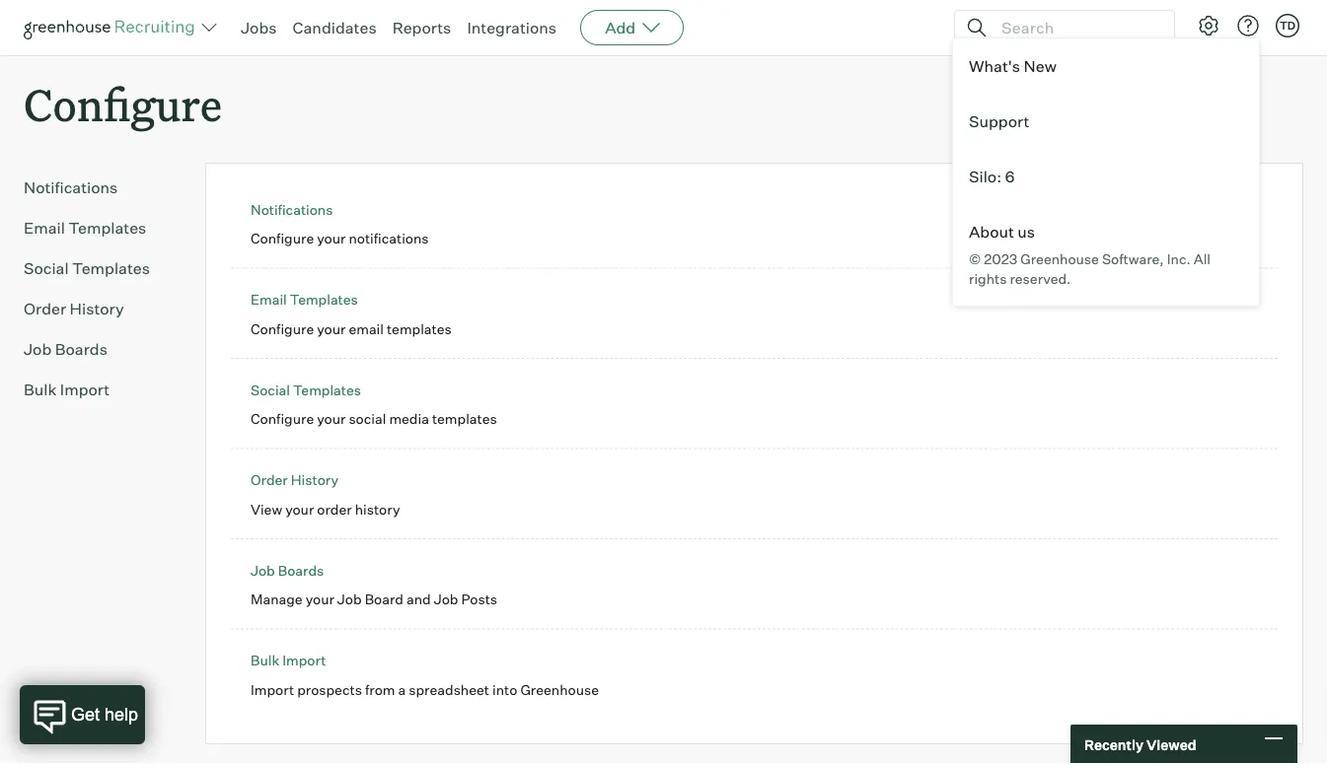 Task type: vqa. For each thing, say whether or not it's contained in the screenshot.


Task type: describe. For each thing, give the bounding box(es) containing it.
add button
[[580, 10, 684, 45]]

jobs link
[[241, 18, 277, 37]]

0 vertical spatial import
[[60, 380, 110, 400]]

all
[[1194, 250, 1211, 267]]

board
[[365, 591, 403, 608]]

1 horizontal spatial job boards
[[251, 562, 324, 579]]

0 horizontal spatial email templates
[[24, 218, 146, 238]]

into
[[492, 681, 517, 699]]

configure your notifications
[[251, 230, 429, 247]]

order history inside order history link
[[24, 299, 124, 319]]

and
[[406, 591, 431, 608]]

1 vertical spatial templates
[[432, 411, 497, 428]]

silo: 6 link
[[953, 149, 1259, 204]]

media
[[389, 411, 429, 428]]

td
[[1280, 19, 1296, 32]]

1 horizontal spatial history
[[291, 472, 338, 489]]

2 vertical spatial import
[[251, 681, 294, 699]]

manage
[[251, 591, 303, 608]]

1 horizontal spatial email templates link
[[251, 291, 358, 309]]

1 vertical spatial bulk import
[[251, 652, 326, 670]]

us
[[1018, 222, 1035, 242]]

order
[[317, 501, 352, 518]]

0 horizontal spatial social
[[24, 259, 69, 278]]

0 vertical spatial notifications
[[24, 178, 118, 198]]

2023
[[984, 250, 1017, 267]]

manage your job board and job posts
[[251, 591, 497, 608]]

rights
[[969, 270, 1007, 288]]

integrations
[[467, 18, 557, 37]]

td button
[[1272, 10, 1303, 41]]

1 vertical spatial notifications link
[[251, 201, 333, 218]]

0 horizontal spatial boards
[[55, 340, 107, 359]]

0 vertical spatial order history link
[[24, 297, 174, 321]]

social
[[349, 411, 386, 428]]

configure for social templates
[[251, 411, 314, 428]]

your for social
[[317, 411, 346, 428]]

Search text field
[[996, 13, 1156, 42]]

0 horizontal spatial job boards link
[[24, 338, 174, 361]]

0 vertical spatial social templates
[[24, 259, 150, 278]]

©
[[969, 250, 981, 267]]

1 vertical spatial order
[[251, 472, 288, 489]]

configure for notifications
[[251, 230, 314, 247]]

0 vertical spatial email
[[24, 218, 65, 238]]

silo: 6
[[969, 167, 1015, 186]]

what's
[[969, 56, 1020, 76]]

configure your email templates
[[251, 320, 452, 338]]

your for email
[[317, 320, 346, 338]]

0 horizontal spatial greenhouse
[[520, 681, 599, 699]]

1 vertical spatial order history
[[251, 472, 338, 489]]

1 vertical spatial email
[[251, 291, 287, 309]]

notifications
[[349, 230, 429, 247]]



Task type: locate. For each thing, give the bounding box(es) containing it.
your left notifications
[[317, 230, 346, 247]]

0 vertical spatial job boards link
[[24, 338, 174, 361]]

email
[[349, 320, 384, 338]]

0 vertical spatial order
[[24, 299, 66, 319]]

notifications
[[24, 178, 118, 198], [251, 201, 333, 218]]

jobs
[[241, 18, 277, 37]]

reports link
[[392, 18, 451, 37]]

greenhouse up reserved. on the right top
[[1020, 250, 1099, 267]]

configure
[[24, 75, 222, 133], [251, 230, 314, 247], [251, 320, 314, 338], [251, 411, 314, 428]]

templates right media
[[432, 411, 497, 428]]

1 vertical spatial import
[[282, 652, 326, 670]]

0 horizontal spatial history
[[70, 299, 124, 319]]

1 horizontal spatial social templates link
[[251, 382, 361, 399]]

0 horizontal spatial email
[[24, 218, 65, 238]]

0 horizontal spatial order history
[[24, 299, 124, 319]]

configure your social media templates
[[251, 411, 497, 428]]

add
[[605, 18, 636, 37]]

1 horizontal spatial bulk
[[251, 652, 279, 670]]

1 vertical spatial social
[[251, 382, 290, 399]]

integrations link
[[467, 18, 557, 37]]

0 horizontal spatial social templates link
[[24, 257, 174, 280]]

templates
[[387, 320, 452, 338], [432, 411, 497, 428]]

1 horizontal spatial notifications link
[[251, 201, 333, 218]]

0 vertical spatial email templates
[[24, 218, 146, 238]]

1 horizontal spatial order history link
[[251, 472, 338, 489]]

0 horizontal spatial order history link
[[24, 297, 174, 321]]

templates right email
[[387, 320, 452, 338]]

silo:
[[969, 167, 1002, 186]]

0 horizontal spatial order
[[24, 299, 66, 319]]

email
[[24, 218, 65, 238], [251, 291, 287, 309]]

bulk import
[[24, 380, 110, 400], [251, 652, 326, 670]]

history
[[70, 299, 124, 319], [291, 472, 338, 489]]

email templates
[[24, 218, 146, 238], [251, 291, 358, 309]]

your for order
[[285, 501, 314, 518]]

0 vertical spatial social
[[24, 259, 69, 278]]

your right manage
[[306, 591, 334, 608]]

1 vertical spatial job boards
[[251, 562, 324, 579]]

configure for email templates
[[251, 320, 314, 338]]

1 vertical spatial email templates
[[251, 291, 358, 309]]

reserved.
[[1010, 270, 1071, 288]]

a
[[398, 681, 406, 699]]

1 vertical spatial history
[[291, 472, 338, 489]]

1 horizontal spatial email templates
[[251, 291, 358, 309]]

1 horizontal spatial order
[[251, 472, 288, 489]]

notifications link
[[24, 176, 174, 199], [251, 201, 333, 218]]

1 vertical spatial greenhouse
[[520, 681, 599, 699]]

your left social
[[317, 411, 346, 428]]

0 vertical spatial job boards
[[24, 340, 107, 359]]

greenhouse
[[1020, 250, 1099, 267], [520, 681, 599, 699]]

about us menu item
[[953, 204, 1259, 305]]

import prospects from a spreadsheet into greenhouse
[[251, 681, 599, 699]]

order history
[[24, 299, 124, 319], [251, 472, 338, 489]]

job
[[24, 340, 52, 359], [251, 562, 275, 579], [337, 591, 362, 608], [434, 591, 458, 608]]

1 vertical spatial bulk import link
[[251, 652, 326, 670]]

1 vertical spatial notifications
[[251, 201, 333, 218]]

about
[[969, 222, 1014, 242]]

spreadsheet
[[409, 681, 489, 699]]

your right view
[[285, 501, 314, 518]]

social templates
[[24, 259, 150, 278], [251, 382, 361, 399]]

0 vertical spatial bulk import link
[[24, 378, 174, 402]]

0 vertical spatial boards
[[55, 340, 107, 359]]

job boards link
[[24, 338, 174, 361], [251, 562, 324, 579]]

0 vertical spatial social templates link
[[24, 257, 174, 280]]

0 vertical spatial bulk
[[24, 380, 57, 400]]

support link
[[953, 94, 1259, 149]]

1 vertical spatial email templates link
[[251, 291, 358, 309]]

your for notifications
[[317, 230, 346, 247]]

inc.
[[1167, 250, 1191, 267]]

social
[[24, 259, 69, 278], [251, 382, 290, 399]]

1 vertical spatial bulk
[[251, 652, 279, 670]]

0 horizontal spatial notifications
[[24, 178, 118, 198]]

your
[[317, 230, 346, 247], [317, 320, 346, 338], [317, 411, 346, 428], [285, 501, 314, 518], [306, 591, 334, 608]]

view your order history
[[251, 501, 400, 518]]

from
[[365, 681, 395, 699]]

1 horizontal spatial social
[[251, 382, 290, 399]]

0 vertical spatial history
[[70, 299, 124, 319]]

bulk
[[24, 380, 57, 400], [251, 652, 279, 670]]

order
[[24, 299, 66, 319], [251, 472, 288, 489]]

recently viewed
[[1084, 736, 1196, 754]]

greenhouse recruiting image
[[24, 16, 201, 39]]

job boards
[[24, 340, 107, 359], [251, 562, 324, 579]]

order history link
[[24, 297, 174, 321], [251, 472, 338, 489]]

recently
[[1084, 736, 1143, 754]]

bulk import link
[[24, 378, 174, 402], [251, 652, 326, 670]]

1 vertical spatial job boards link
[[251, 562, 324, 579]]

1 vertical spatial boards
[[278, 562, 324, 579]]

import
[[60, 380, 110, 400], [282, 652, 326, 670], [251, 681, 294, 699]]

1 vertical spatial order history link
[[251, 472, 338, 489]]

0 horizontal spatial email templates link
[[24, 216, 174, 240]]

1 vertical spatial social templates link
[[251, 382, 361, 399]]

greenhouse inside about us © 2023 greenhouse software, inc. all rights reserved.
[[1020, 250, 1099, 267]]

td button
[[1276, 14, 1299, 37]]

posts
[[461, 591, 497, 608]]

1 horizontal spatial notifications
[[251, 201, 333, 218]]

0 vertical spatial greenhouse
[[1020, 250, 1099, 267]]

1 horizontal spatial bulk import
[[251, 652, 326, 670]]

software,
[[1102, 250, 1164, 267]]

boards
[[55, 340, 107, 359], [278, 562, 324, 579]]

1 horizontal spatial bulk import link
[[251, 652, 326, 670]]

1 horizontal spatial social templates
[[251, 382, 361, 399]]

1 horizontal spatial order history
[[251, 472, 338, 489]]

1 horizontal spatial boards
[[278, 562, 324, 579]]

new
[[1024, 56, 1057, 76]]

0 horizontal spatial notifications link
[[24, 176, 174, 199]]

what's new
[[969, 56, 1057, 76]]

greenhouse right into
[[520, 681, 599, 699]]

0 vertical spatial email templates link
[[24, 216, 174, 240]]

your for job
[[306, 591, 334, 608]]

social templates link
[[24, 257, 174, 280], [251, 382, 361, 399]]

0 horizontal spatial bulk
[[24, 380, 57, 400]]

1 horizontal spatial email
[[251, 291, 287, 309]]

templates
[[68, 218, 146, 238], [72, 259, 150, 278], [290, 291, 358, 309], [293, 382, 361, 399]]

reports
[[392, 18, 451, 37]]

1 horizontal spatial job boards link
[[251, 562, 324, 579]]

0 vertical spatial bulk import
[[24, 380, 110, 400]]

1 horizontal spatial greenhouse
[[1020, 250, 1099, 267]]

0 horizontal spatial bulk import link
[[24, 378, 174, 402]]

email templates link
[[24, 216, 174, 240], [251, 291, 358, 309]]

about us © 2023 greenhouse software, inc. all rights reserved.
[[969, 222, 1211, 288]]

view
[[251, 501, 282, 518]]

0 vertical spatial notifications link
[[24, 176, 174, 199]]

candidates
[[293, 18, 377, 37]]

configure image
[[1197, 14, 1220, 37]]

history
[[355, 501, 400, 518]]

candidates link
[[293, 18, 377, 37]]

support
[[969, 111, 1029, 131]]

0 horizontal spatial job boards
[[24, 340, 107, 359]]

prospects
[[297, 681, 362, 699]]

0 horizontal spatial social templates
[[24, 259, 150, 278]]

1 vertical spatial social templates
[[251, 382, 361, 399]]

6
[[1005, 167, 1015, 186]]

viewed
[[1146, 736, 1196, 754]]

0 vertical spatial order history
[[24, 299, 124, 319]]

0 vertical spatial templates
[[387, 320, 452, 338]]

0 horizontal spatial bulk import
[[24, 380, 110, 400]]

your left email
[[317, 320, 346, 338]]



